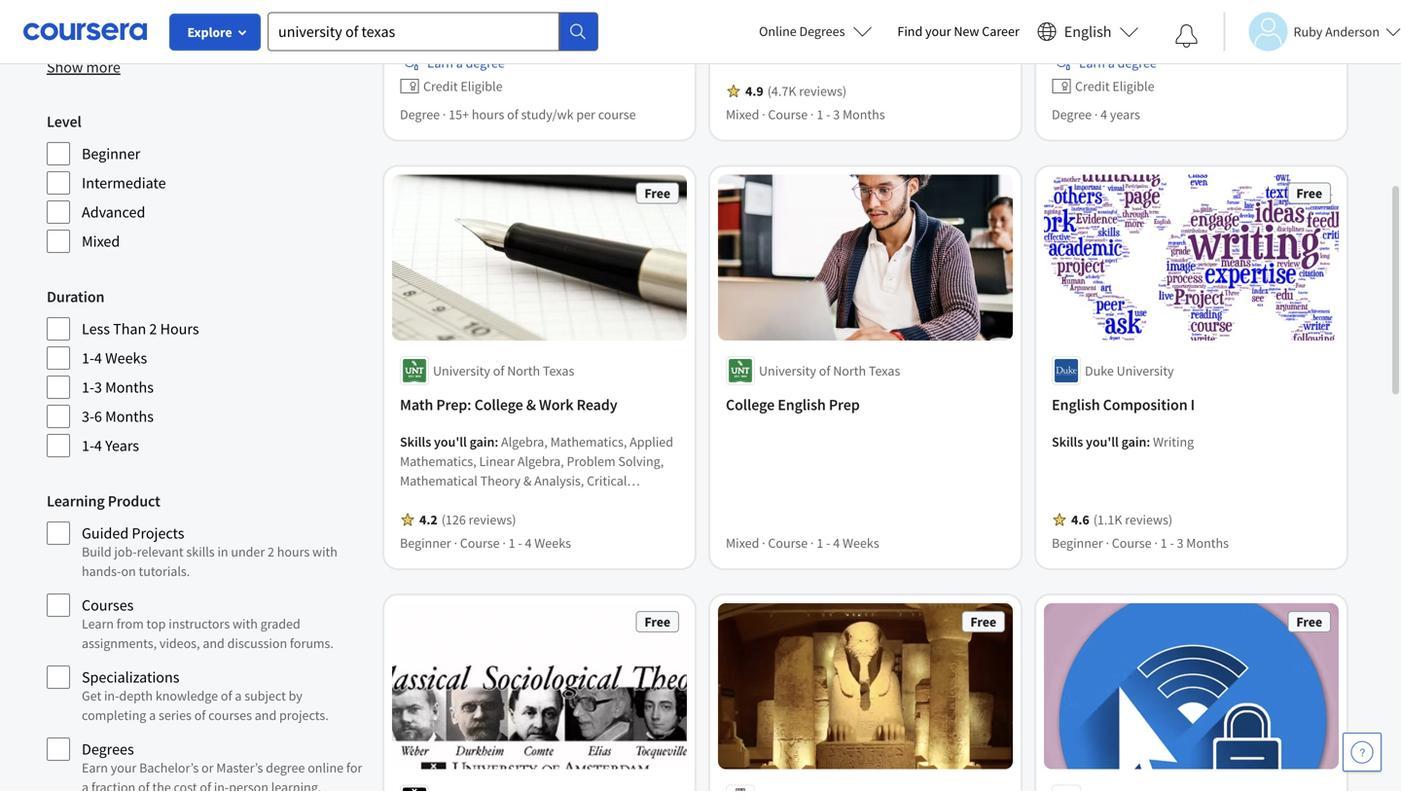 Task type: locate. For each thing, give the bounding box(es) containing it.
·
[[443, 106, 446, 123], [762, 106, 766, 123], [811, 106, 814, 123], [1095, 106, 1098, 123], [454, 534, 457, 552], [503, 534, 506, 552], [762, 534, 766, 552], [811, 534, 814, 552], [1106, 534, 1110, 552], [1155, 534, 1158, 552]]

skills down 'math'
[[400, 433, 431, 451]]

reviews) for math prep: college & work ready
[[469, 511, 516, 528]]

english composition i link
[[1052, 393, 1332, 416]]

0 vertical spatial 3
[[833, 106, 840, 123]]

1 for beginner · course · 1 - 4 weeks
[[509, 534, 516, 552]]

in- up completing
[[104, 687, 119, 705]]

1- down less
[[82, 348, 94, 368]]

skills you'll gain : writing
[[1052, 433, 1195, 451]]

english for english
[[1065, 22, 1112, 41]]

instructors
[[169, 615, 230, 633]]

beginner
[[82, 144, 140, 164], [400, 534, 451, 552], [1052, 534, 1103, 552]]

degrees
[[800, 22, 845, 40], [82, 740, 134, 759]]

negotiation, game theory, strategy
[[726, 24, 979, 61]]

3 1- from the top
[[82, 436, 94, 456]]

eligible for hours
[[461, 77, 503, 95]]

eligible up years
[[1113, 77, 1155, 95]]

skills for negotiation, game theory, strategy
[[726, 24, 758, 41]]

1 vertical spatial 2
[[268, 543, 274, 561]]

from
[[117, 615, 144, 633]]

gain
[[796, 24, 821, 41], [470, 433, 495, 451], [1122, 433, 1147, 451]]

2 horizontal spatial beginner
[[1052, 534, 1103, 552]]

course for mixed · course · 1 - 3 months
[[768, 106, 808, 123]]

i
[[1191, 395, 1195, 415]]

of down knowledge
[[194, 707, 206, 724]]

degree
[[466, 54, 505, 71], [1118, 54, 1157, 71], [266, 759, 305, 777]]

skills you'll gain : down the prep:
[[400, 433, 501, 451]]

of left the the
[[138, 779, 150, 791]]

1 vertical spatial 3
[[94, 378, 102, 397]]

0 horizontal spatial your
[[111, 759, 137, 777]]

0 horizontal spatial eligible
[[461, 77, 503, 95]]

0 horizontal spatial north
[[507, 362, 540, 380]]

online degrees
[[759, 22, 845, 40]]

a up 15+
[[456, 54, 463, 71]]

1 horizontal spatial gain
[[796, 24, 821, 41]]

guided projects
[[82, 524, 184, 543]]

your
[[926, 22, 952, 40], [111, 759, 137, 777]]

english up the degree · 4 years
[[1065, 22, 1112, 41]]

1 vertical spatial mathematics,
[[400, 453, 477, 470]]

college right the prep:
[[475, 395, 523, 415]]

equations,
[[522, 491, 583, 509]]

english for english composition i
[[1052, 395, 1100, 415]]

2 eligible from the left
[[1113, 77, 1155, 95]]

1 horizontal spatial credit
[[1076, 77, 1110, 95]]

gain for negotiation,
[[796, 24, 821, 41]]

learning
[[47, 492, 105, 511]]

north up math prep: college & work ready
[[507, 362, 540, 380]]

0 horizontal spatial degrees
[[82, 740, 134, 759]]

texas up college english prep link
[[869, 362, 901, 380]]

0 horizontal spatial hours
[[277, 543, 310, 561]]

level group
[[47, 110, 365, 254]]

hours
[[160, 319, 199, 339]]

mixed · course · 1 - 3 months
[[726, 106, 885, 123]]

1 horizontal spatial 2
[[268, 543, 274, 561]]

you'll for mathematics,
[[434, 433, 467, 451]]

1 horizontal spatial eligible
[[1113, 77, 1155, 95]]

your right find
[[926, 22, 952, 40]]

credit eligible for 4
[[1076, 77, 1155, 95]]

: left writing
[[1147, 433, 1151, 451]]

degree · 15+ hours of study/wk per course
[[400, 106, 636, 123]]

algebra, up analysis,
[[518, 453, 564, 470]]

math
[[400, 395, 433, 415]]

- for beginner · course · 1 - 4 weeks
[[518, 534, 522, 552]]

1 for beginner · course · 1 - 3 months
[[1161, 534, 1168, 552]]

0 horizontal spatial degree
[[400, 106, 440, 123]]

1 vertical spatial skills you'll gain :
[[400, 433, 501, 451]]

in- down master's
[[214, 779, 229, 791]]

duke university
[[1085, 362, 1174, 380]]

your for find
[[926, 22, 952, 40]]

mixed inside level group
[[82, 232, 120, 251]]

skills you'll gain : up strategy
[[726, 24, 827, 41]]

with up 'discussion'
[[233, 615, 258, 633]]

2 university from the left
[[759, 362, 817, 380]]

degree left years
[[1052, 106, 1092, 123]]

2 vertical spatial mixed
[[726, 534, 760, 552]]

0 vertical spatial 2
[[149, 319, 157, 339]]

2 1- from the top
[[82, 378, 94, 397]]

2 horizontal spatial weeks
[[843, 534, 880, 552]]

1 vertical spatial mixed
[[82, 232, 120, 251]]

and inside get in-depth knowledge of a subject by completing a series of courses and projects.
[[255, 707, 277, 724]]

None search field
[[268, 12, 599, 51]]

credit for 4
[[1076, 77, 1110, 95]]

1 horizontal spatial degree
[[1052, 106, 1092, 123]]

credit eligible
[[423, 77, 503, 95], [1076, 77, 1155, 95]]

1 horizontal spatial and
[[255, 707, 277, 724]]

0 vertical spatial degrees
[[800, 22, 845, 40]]

1 horizontal spatial with
[[313, 543, 338, 561]]

1 horizontal spatial weeks
[[535, 534, 571, 552]]

2 texas from the left
[[869, 362, 901, 380]]

in
[[218, 543, 228, 561]]

eligible for years
[[1113, 77, 1155, 95]]

mathematics, up mathematical
[[400, 453, 477, 470]]

skills down english composition i
[[1052, 433, 1084, 451]]

skills up strategy
[[726, 24, 758, 41]]

english inside college english prep link
[[778, 395, 826, 415]]

4.9 (4.7k reviews)
[[746, 82, 847, 100]]

analysis,
[[535, 472, 584, 489]]

1 horizontal spatial in-
[[214, 779, 229, 791]]

reviews) up mixed · course · 1 - 3 months
[[799, 82, 847, 100]]

0 horizontal spatial skills
[[400, 433, 431, 451]]

the
[[152, 779, 171, 791]]

1- for 1-3 months
[[82, 378, 94, 397]]

course
[[768, 106, 808, 123], [460, 534, 500, 552], [768, 534, 808, 552], [1112, 534, 1152, 552]]

2 horizontal spatial university
[[1117, 362, 1174, 380]]

& right theory
[[524, 472, 532, 489]]

north up prep
[[833, 362, 866, 380]]

& down equations,
[[530, 511, 538, 528]]

0 horizontal spatial in-
[[104, 687, 119, 705]]

projects
[[132, 524, 184, 543]]

gain up linear
[[470, 433, 495, 451]]

skills for algebra, mathematics, applied mathematics, linear algebra, problem solving, mathematical theory & analysis, critical thinking, differential equations, geometry, plot (graphics), probability & statistics, general statistics
[[400, 433, 431, 451]]

discussion
[[227, 635, 287, 652]]

beginner down 4.2
[[400, 534, 451, 552]]

0 horizontal spatial weeks
[[105, 348, 147, 368]]

degree up years
[[1118, 54, 1157, 71]]

earn up the degree · 4 years
[[1079, 54, 1106, 71]]

statistics
[[400, 530, 451, 548]]

1 horizontal spatial 3
[[833, 106, 840, 123]]

1 horizontal spatial hours
[[472, 106, 505, 123]]

0 vertical spatial and
[[203, 635, 225, 652]]

degree up learning.
[[266, 759, 305, 777]]

2 vertical spatial 1-
[[82, 436, 94, 456]]

degrees inside learning product group
[[82, 740, 134, 759]]

& left work at the left
[[526, 395, 536, 415]]

2 horizontal spatial degree
[[1118, 54, 1157, 71]]

earn a degree up years
[[1079, 54, 1157, 71]]

0 horizontal spatial beginner
[[82, 144, 140, 164]]

1 horizontal spatial skills
[[726, 24, 758, 41]]

weeks inside duration group
[[105, 348, 147, 368]]

2 vertical spatial &
[[530, 511, 538, 528]]

linear
[[479, 453, 515, 470]]

credit up 15+
[[423, 77, 458, 95]]

0 vertical spatial skills you'll gain :
[[726, 24, 827, 41]]

in- inside the earn your bachelor's or master's degree online for a fraction of the cost of in-person learning.
[[214, 779, 229, 791]]

course for beginner · course · 1 - 3 months
[[1112, 534, 1152, 552]]

1 horizontal spatial college
[[726, 395, 775, 415]]

0 horizontal spatial degree
[[266, 759, 305, 777]]

0 vertical spatial with
[[313, 543, 338, 561]]

algebra, mathematics, applied mathematics, linear algebra, problem solving, mathematical theory & analysis, critical thinking, differential equations, geometry, plot (graphics), probability & statistics, general statistics
[[400, 433, 674, 548]]

1 earn a degree from the left
[[427, 54, 505, 71]]

1 credit eligible from the left
[[423, 77, 503, 95]]

(graphics),
[[400, 511, 462, 528]]

: for negotiation,
[[821, 24, 825, 41]]

differential
[[456, 491, 519, 509]]

mixed
[[726, 106, 760, 123], [82, 232, 120, 251], [726, 534, 760, 552]]

english inside the english button
[[1065, 22, 1112, 41]]

career
[[982, 22, 1020, 40]]

2 university of north texas from the left
[[759, 362, 901, 380]]

0 horizontal spatial college
[[475, 395, 523, 415]]

0 vertical spatial mixed
[[726, 106, 760, 123]]

-
[[826, 106, 831, 123], [518, 534, 522, 552], [826, 534, 831, 552], [1170, 534, 1175, 552]]

- for beginner · course · 1 - 3 months
[[1170, 534, 1175, 552]]

1 horizontal spatial degrees
[[800, 22, 845, 40]]

and down the subject
[[255, 707, 277, 724]]

3 inside duration group
[[94, 378, 102, 397]]

free
[[645, 184, 671, 202], [1297, 184, 1323, 202], [645, 613, 671, 631], [971, 613, 997, 631], [1297, 613, 1323, 631]]

0 horizontal spatial with
[[233, 615, 258, 633]]

1- down the 3- at left bottom
[[82, 436, 94, 456]]

texas for prep
[[869, 362, 901, 380]]

2 horizontal spatial earn
[[1079, 54, 1106, 71]]

a left fraction
[[82, 779, 89, 791]]

1 horizontal spatial you'll
[[760, 24, 793, 41]]

duration
[[47, 287, 105, 307]]

1 horizontal spatial university
[[759, 362, 817, 380]]

0 horizontal spatial gain
[[470, 433, 495, 451]]

0 horizontal spatial credit
[[423, 77, 458, 95]]

0 horizontal spatial texas
[[543, 362, 575, 380]]

your up fraction
[[111, 759, 137, 777]]

1 vertical spatial your
[[111, 759, 137, 777]]

beginner down "4.6"
[[1052, 534, 1103, 552]]

earn inside the earn your bachelor's or master's degree online for a fraction of the cost of in-person learning.
[[82, 759, 108, 777]]

beginner for math prep: college & work ready
[[400, 534, 451, 552]]

english left prep
[[778, 395, 826, 415]]

1 eligible from the left
[[461, 77, 503, 95]]

0 horizontal spatial and
[[203, 635, 225, 652]]

1 university from the left
[[433, 362, 491, 380]]

0 horizontal spatial earn
[[82, 759, 108, 777]]

gain down english composition i
[[1122, 433, 1147, 451]]

earn a degree up 15+
[[427, 54, 505, 71]]

of left study/wk
[[507, 106, 519, 123]]

reviews) up beginner · course · 1 - 3 months
[[1125, 511, 1173, 528]]

2 earn a degree from the left
[[1079, 54, 1157, 71]]

university up composition
[[1117, 362, 1174, 380]]

2 vertical spatial 3
[[1177, 534, 1184, 552]]

1 horizontal spatial beginner
[[400, 534, 451, 552]]

beginner up 'intermediate'
[[82, 144, 140, 164]]

1 horizontal spatial credit eligible
[[1076, 77, 1155, 95]]

2 horizontal spatial skills
[[1052, 433, 1084, 451]]

0 horizontal spatial university of north texas
[[433, 362, 575, 380]]

1 horizontal spatial your
[[926, 22, 952, 40]]

1 1- from the top
[[82, 348, 94, 368]]

0 horizontal spatial :
[[495, 433, 499, 451]]

english
[[1065, 22, 1112, 41], [778, 395, 826, 415], [1052, 395, 1100, 415]]

earn down 'what do you want to learn?' text box
[[427, 54, 454, 71]]

degree up 15+
[[466, 54, 505, 71]]

1 horizontal spatial skills you'll gain :
[[726, 24, 827, 41]]

a inside the earn your bachelor's or master's degree online for a fraction of the cost of in-person learning.
[[82, 779, 89, 791]]

: up linear
[[495, 433, 499, 451]]

your inside the earn your bachelor's or master's degree online for a fraction of the cost of in-person learning.
[[111, 759, 137, 777]]

explore
[[187, 23, 232, 41]]

1 credit from the left
[[423, 77, 458, 95]]

beginner · course · 1 - 4 weeks
[[400, 534, 571, 552]]

college left prep
[[726, 395, 775, 415]]

3 for mixed · course · 1 - 3 months
[[833, 106, 840, 123]]

1 vertical spatial degrees
[[82, 740, 134, 759]]

1 horizontal spatial mathematics,
[[551, 433, 627, 451]]

degree left 15+
[[400, 106, 440, 123]]

university
[[433, 362, 491, 380], [759, 362, 817, 380], [1117, 362, 1174, 380]]

1 horizontal spatial degree
[[466, 54, 505, 71]]

texas
[[543, 362, 575, 380], [869, 362, 901, 380]]

1 vertical spatial hours
[[277, 543, 310, 561]]

with right 'under'
[[313, 543, 338, 561]]

english down duke
[[1052, 395, 1100, 415]]

completing
[[82, 707, 146, 724]]

intermediate
[[82, 173, 166, 193]]

person
[[229, 779, 269, 791]]

&
[[526, 395, 536, 415], [524, 472, 532, 489], [530, 511, 538, 528]]

gain left negotiation, on the top right of the page
[[796, 24, 821, 41]]

skills you'll gain : for mathematics,
[[400, 433, 501, 451]]

a left series
[[149, 707, 156, 724]]

and down instructors on the bottom
[[203, 635, 225, 652]]

university up college english prep
[[759, 362, 817, 380]]

1-3 months
[[82, 378, 154, 397]]

algebra, up linear
[[501, 433, 548, 451]]

university for prep:
[[433, 362, 491, 380]]

1 vertical spatial 1-
[[82, 378, 94, 397]]

earn up fraction
[[82, 759, 108, 777]]

credit eligible for 15+
[[423, 77, 503, 95]]

hours right 'under'
[[277, 543, 310, 561]]

you'll down english composition i
[[1086, 433, 1119, 451]]

1 horizontal spatial texas
[[869, 362, 901, 380]]

2 credit eligible from the left
[[1076, 77, 1155, 95]]

algebra,
[[501, 433, 548, 451], [518, 453, 564, 470]]

1 north from the left
[[507, 362, 540, 380]]

top
[[147, 615, 166, 633]]

degrees down completing
[[82, 740, 134, 759]]

0 vertical spatial hours
[[472, 106, 505, 123]]

0 horizontal spatial reviews)
[[469, 511, 516, 528]]

months
[[843, 106, 885, 123], [105, 378, 154, 397], [105, 407, 154, 426], [1187, 534, 1229, 552]]

university of north texas up prep
[[759, 362, 901, 380]]

3-
[[82, 407, 94, 426]]

1 degree from the left
[[400, 106, 440, 123]]

knowledge
[[156, 687, 218, 705]]

0 horizontal spatial earn a degree
[[427, 54, 505, 71]]

1- for 1-4 weeks
[[82, 348, 94, 368]]

2 right 'under'
[[268, 543, 274, 561]]

duration group
[[47, 285, 365, 458]]

degrees right online
[[800, 22, 845, 40]]

you'll up strategy
[[760, 24, 793, 41]]

4.2 (126 reviews)
[[420, 511, 516, 528]]

bachelor's
[[139, 759, 199, 777]]

2 right than
[[149, 319, 157, 339]]

of
[[507, 106, 519, 123], [493, 362, 505, 380], [819, 362, 831, 380], [221, 687, 232, 705], [194, 707, 206, 724], [138, 779, 150, 791], [200, 779, 211, 791]]

with inside build job-relevant skills in under 2 hours with hands-on tutorials.
[[313, 543, 338, 561]]

2 credit from the left
[[1076, 77, 1110, 95]]

university of north texas up math prep: college & work ready
[[433, 362, 575, 380]]

0 horizontal spatial 3
[[94, 378, 102, 397]]

: left negotiation, on the top right of the page
[[821, 24, 825, 41]]

university up the prep:
[[433, 362, 491, 380]]

2
[[149, 319, 157, 339], [268, 543, 274, 561]]

1 horizontal spatial university of north texas
[[759, 362, 901, 380]]

english inside english composition i link
[[1052, 395, 1100, 415]]

1 vertical spatial and
[[255, 707, 277, 724]]

1 horizontal spatial north
[[833, 362, 866, 380]]

0 horizontal spatial you'll
[[434, 433, 467, 451]]

1 horizontal spatial earn
[[427, 54, 454, 71]]

0 horizontal spatial mathematics,
[[400, 453, 477, 470]]

university of north texas for college
[[433, 362, 575, 380]]

0 horizontal spatial university
[[433, 362, 491, 380]]

degree · 4 years
[[1052, 106, 1141, 123]]

eligible up 15+
[[461, 77, 503, 95]]

0 vertical spatial your
[[926, 22, 952, 40]]

1 texas from the left
[[543, 362, 575, 380]]

projects.
[[279, 707, 329, 724]]

earn a degree
[[427, 54, 505, 71], [1079, 54, 1157, 71]]

course
[[598, 106, 636, 123]]

4
[[1101, 106, 1108, 123], [94, 348, 102, 368], [94, 436, 102, 456], [525, 534, 532, 552], [833, 534, 840, 552]]

0 horizontal spatial credit eligible
[[423, 77, 503, 95]]

texas up work at the left
[[543, 362, 575, 380]]

1 vertical spatial with
[[233, 615, 258, 633]]

mixed for mixed · course · 1 - 4 weeks
[[726, 534, 760, 552]]

1 horizontal spatial :
[[821, 24, 825, 41]]

and
[[203, 635, 225, 652], [255, 707, 277, 724]]

1- up the 3- at left bottom
[[82, 378, 94, 397]]

find your new career link
[[888, 19, 1030, 44]]

hours
[[472, 106, 505, 123], [277, 543, 310, 561]]

hours right 15+
[[472, 106, 505, 123]]

1 horizontal spatial earn a degree
[[1079, 54, 1157, 71]]

:
[[821, 24, 825, 41], [495, 433, 499, 451], [1147, 433, 1151, 451]]

1 vertical spatial in-
[[214, 779, 229, 791]]

reviews) down differential
[[469, 511, 516, 528]]

theory,
[[936, 24, 979, 41]]

2 north from the left
[[833, 362, 866, 380]]

credit eligible up years
[[1076, 77, 1155, 95]]

help center image
[[1351, 741, 1374, 764]]

2 horizontal spatial 3
[[1177, 534, 1184, 552]]

you'll down the prep:
[[434, 433, 467, 451]]

mathematics, up problem
[[551, 433, 627, 451]]

1 university of north texas from the left
[[433, 362, 575, 380]]

1
[[817, 106, 824, 123], [509, 534, 516, 552], [817, 534, 824, 552], [1161, 534, 1168, 552]]

weeks for beginner · course · 1 - 4 weeks
[[535, 534, 571, 552]]

0 horizontal spatial 2
[[149, 319, 157, 339]]

- for mixed · course · 1 - 4 weeks
[[826, 534, 831, 552]]

learning.
[[271, 779, 321, 791]]

reviews) for english composition i
[[1125, 511, 1173, 528]]

of up prep
[[819, 362, 831, 380]]

0 vertical spatial 1-
[[82, 348, 94, 368]]

credit up the degree · 4 years
[[1076, 77, 1110, 95]]

2 horizontal spatial reviews)
[[1125, 511, 1173, 528]]

credit eligible up 15+
[[423, 77, 503, 95]]

2 degree from the left
[[1052, 106, 1092, 123]]

0 vertical spatial in-
[[104, 687, 119, 705]]

master's
[[216, 759, 263, 777]]

0 vertical spatial mathematics,
[[551, 433, 627, 451]]



Task type: describe. For each thing, give the bounding box(es) containing it.
hands-
[[82, 563, 121, 580]]

show
[[47, 57, 83, 77]]

1- for 1-4 years
[[82, 436, 94, 456]]

2 horizontal spatial gain
[[1122, 433, 1147, 451]]

of down or
[[200, 779, 211, 791]]

prep:
[[436, 395, 472, 415]]

find
[[898, 22, 923, 40]]

more
[[86, 57, 121, 77]]

general
[[598, 511, 642, 528]]

earn a degree for years
[[1079, 54, 1157, 71]]

game
[[900, 24, 934, 41]]

specializations
[[82, 668, 180, 687]]

4.6 (1.1k reviews)
[[1072, 511, 1173, 528]]

hours inside build job-relevant skills in under 2 hours with hands-on tutorials.
[[277, 543, 310, 561]]

learning product group
[[47, 490, 365, 791]]

1 for mixed · course · 1 - 4 weeks
[[817, 534, 824, 552]]

2 inside duration group
[[149, 319, 157, 339]]

beginner inside level group
[[82, 144, 140, 164]]

2 horizontal spatial you'll
[[1086, 433, 1119, 451]]

strategy
[[726, 43, 773, 61]]

3-6 months
[[82, 407, 154, 426]]

north for college
[[507, 362, 540, 380]]

ruby anderson
[[1294, 23, 1380, 40]]

composition
[[1103, 395, 1188, 415]]

3 university from the left
[[1117, 362, 1174, 380]]

15+
[[449, 106, 469, 123]]

a up courses
[[235, 687, 242, 705]]

(126
[[442, 511, 466, 528]]

degree inside the earn your bachelor's or master's degree online for a fraction of the cost of in-person learning.
[[266, 759, 305, 777]]

learning product
[[47, 492, 160, 511]]

get
[[82, 687, 101, 705]]

(1.1k
[[1094, 511, 1123, 528]]

1 horizontal spatial reviews)
[[799, 82, 847, 100]]

4.6
[[1072, 511, 1090, 528]]

guided
[[82, 524, 129, 543]]

math prep: college & work ready
[[400, 395, 618, 415]]

ready
[[577, 395, 618, 415]]

1 vertical spatial algebra,
[[518, 453, 564, 470]]

2 horizontal spatial :
[[1147, 433, 1151, 451]]

texas for college
[[543, 362, 575, 380]]

online
[[308, 759, 344, 777]]

english composition i
[[1052, 395, 1195, 415]]

2 inside build job-relevant skills in under 2 hours with hands-on tutorials.
[[268, 543, 274, 561]]

or
[[202, 759, 214, 777]]

your for earn
[[111, 759, 137, 777]]

courses
[[82, 596, 134, 615]]

of up math prep: college & work ready
[[493, 362, 505, 380]]

- for mixed · course · 1 - 3 months
[[826, 106, 831, 123]]

critical
[[587, 472, 627, 489]]

6
[[94, 407, 102, 426]]

less
[[82, 319, 110, 339]]

courses
[[208, 707, 252, 724]]

than
[[113, 319, 146, 339]]

1-4 years
[[82, 436, 139, 456]]

degree for years
[[1118, 54, 1157, 71]]

0 vertical spatial algebra,
[[501, 433, 548, 451]]

degree for degree · 15+ hours of study/wk per course
[[400, 106, 440, 123]]

by
[[289, 687, 303, 705]]

geometry,
[[586, 491, 645, 509]]

you'll for strategy
[[760, 24, 793, 41]]

years
[[1111, 106, 1141, 123]]

with inside learn from top instructors with graded assignments, videos, and discussion forums.
[[233, 615, 258, 633]]

relevant
[[137, 543, 184, 561]]

earn for 15+
[[427, 54, 454, 71]]

under
[[231, 543, 265, 561]]

advertising
[[82, 25, 155, 45]]

coursera image
[[23, 16, 147, 47]]

learn from top instructors with graded assignments, videos, and discussion forums.
[[82, 615, 334, 652]]

get in-depth knowledge of a subject by completing a series of courses and projects.
[[82, 687, 329, 724]]

new
[[954, 22, 980, 40]]

thinking,
[[400, 491, 453, 509]]

gain for algebra,
[[470, 433, 495, 451]]

4.9
[[746, 82, 764, 100]]

beginner for english composition i
[[1052, 534, 1103, 552]]

depth
[[119, 687, 153, 705]]

mixed · course · 1 - 4 weeks
[[726, 534, 880, 552]]

: for algebra,
[[495, 433, 499, 451]]

statistics,
[[541, 511, 595, 528]]

4.2
[[420, 511, 438, 528]]

solving,
[[618, 453, 664, 470]]

show notifications image
[[1175, 24, 1199, 48]]

a up years
[[1108, 54, 1115, 71]]

assignments,
[[82, 635, 157, 652]]

earn a degree for hours
[[427, 54, 505, 71]]

university for english
[[759, 362, 817, 380]]

college english prep link
[[726, 393, 1006, 416]]

degrees inside dropdown button
[[800, 22, 845, 40]]

of up courses
[[221, 687, 232, 705]]

in- inside get in-depth knowledge of a subject by completing a series of courses and projects.
[[104, 687, 119, 705]]

ruby
[[1294, 23, 1323, 40]]

problem
[[567, 453, 616, 470]]

build
[[82, 543, 112, 561]]

2 college from the left
[[726, 395, 775, 415]]

mixed for mixed · course · 1 - 3 months
[[726, 106, 760, 123]]

college english prep
[[726, 395, 860, 415]]

credit for 15+
[[423, 77, 458, 95]]

build job-relevant skills in under 2 hours with hands-on tutorials.
[[82, 543, 338, 580]]

online degrees button
[[744, 10, 888, 53]]

mixed for mixed
[[82, 232, 120, 251]]

3 for beginner · course · 1 - 3 months
[[1177, 534, 1184, 552]]

per
[[577, 106, 596, 123]]

plot
[[648, 491, 671, 509]]

skills you'll gain : for strategy
[[726, 24, 827, 41]]

years
[[105, 436, 139, 456]]

advanced
[[82, 202, 145, 222]]

university of north texas for prep
[[759, 362, 901, 380]]

course for mixed · course · 1 - 4 weeks
[[768, 534, 808, 552]]

tutorials.
[[139, 563, 190, 580]]

learn
[[82, 615, 114, 633]]

work
[[539, 395, 574, 415]]

degree for hours
[[466, 54, 505, 71]]

north for prep
[[833, 362, 866, 380]]

(4.7k
[[768, 82, 797, 100]]

english button
[[1030, 0, 1147, 63]]

prep
[[829, 395, 860, 415]]

and inside learn from top instructors with graded assignments, videos, and discussion forums.
[[203, 635, 225, 652]]

duke
[[1085, 362, 1114, 380]]

writing
[[1153, 433, 1195, 451]]

course for beginner · course · 1 - 4 weeks
[[460, 534, 500, 552]]

earn for 4
[[1079, 54, 1106, 71]]

cost
[[174, 779, 197, 791]]

What do you want to learn? text field
[[268, 12, 560, 51]]

less than 2 hours
[[82, 319, 199, 339]]

math prep: college & work ready link
[[400, 393, 679, 416]]

weeks for mixed · course · 1 - 4 weeks
[[843, 534, 880, 552]]

degree for degree · 4 years
[[1052, 106, 1092, 123]]

explore button
[[170, 15, 260, 50]]

1 college from the left
[[475, 395, 523, 415]]

show more button
[[47, 55, 121, 79]]

applied
[[630, 433, 674, 451]]

1 for mixed · course · 1 - 3 months
[[817, 106, 824, 123]]

anderson
[[1326, 23, 1380, 40]]

1 vertical spatial &
[[524, 472, 532, 489]]

show more
[[47, 57, 121, 77]]

0 vertical spatial &
[[526, 395, 536, 415]]

on
[[121, 563, 136, 580]]

probability
[[464, 511, 527, 528]]



Task type: vqa. For each thing, say whether or not it's contained in the screenshot.
"PRACTICES"
no



